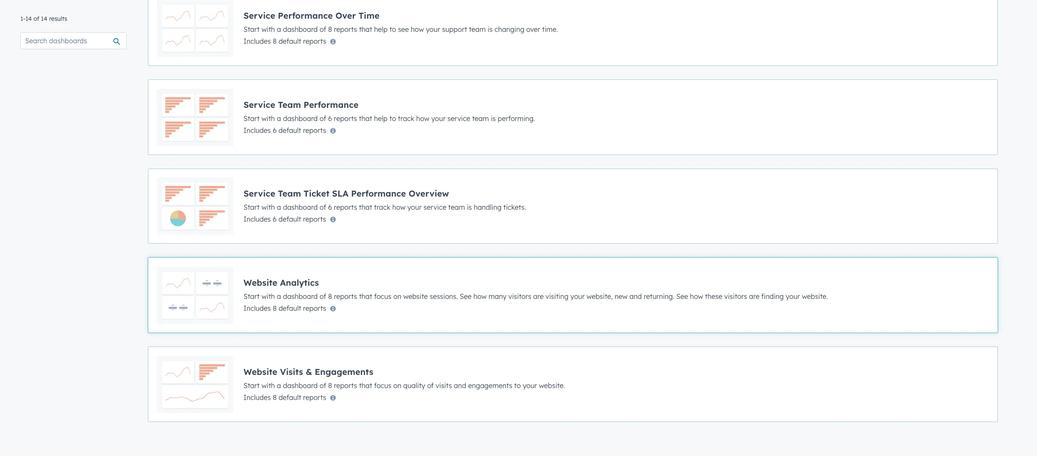 Task type: locate. For each thing, give the bounding box(es) containing it.
of
[[34, 15, 39, 23], [320, 25, 326, 33], [320, 114, 326, 123], [320, 203, 326, 212], [320, 292, 326, 301], [320, 381, 326, 390], [427, 381, 434, 390]]

how for website analytics
[[474, 292, 487, 301]]

14
[[25, 15, 32, 23], [41, 15, 47, 23]]

ticket
[[304, 188, 329, 199]]

dashboard
[[283, 25, 318, 33], [283, 114, 318, 123], [283, 203, 318, 212], [283, 292, 318, 301], [283, 381, 318, 390]]

1 see from the left
[[460, 292, 472, 301]]

3 service from the top
[[244, 188, 275, 199]]

is inside service team ticket sla performance overview start with a dashboard of 6 reports that track how your service team is handling tickets.
[[467, 203, 472, 212]]

team inside service performance over time start with a dashboard of 8 reports that help to see how your support team is changing over time.
[[469, 25, 486, 33]]

2 vertical spatial is
[[467, 203, 472, 212]]

how inside service team performance start with a dashboard of 6 reports that help to track how your service team is performing.
[[416, 114, 429, 123]]

track inside service team ticket sla performance overview start with a dashboard of 6 reports that track how your service team is handling tickets.
[[374, 203, 390, 212]]

how inside service performance over time start with a dashboard of 8 reports that help to see how your support team is changing over time.
[[411, 25, 424, 33]]

none checkbox containing website visits & engagements
[[148, 347, 998, 422]]

5 default from the top
[[279, 393, 301, 402]]

2 vertical spatial performance
[[351, 188, 406, 199]]

visitors
[[508, 292, 531, 301], [724, 292, 747, 301]]

0 vertical spatial track
[[398, 114, 414, 123]]

1 vertical spatial service
[[424, 203, 446, 212]]

1 service from the top
[[244, 10, 275, 21]]

none checkbox website visits & engagements
[[148, 347, 998, 422]]

1 vertical spatial is
[[491, 114, 496, 123]]

1 vertical spatial website.
[[539, 381, 565, 390]]

2 visitors from the left
[[724, 292, 747, 301]]

0 vertical spatial website
[[244, 277, 277, 288]]

0 horizontal spatial see
[[460, 292, 472, 301]]

on inside "website visits & engagements start with a dashboard of 8 reports that focus on quality of visits and engagements to your website."
[[393, 381, 401, 390]]

0 horizontal spatial 14
[[25, 15, 32, 23]]

includes
[[244, 37, 271, 45], [244, 126, 271, 135], [244, 215, 271, 224], [244, 304, 271, 313], [244, 393, 271, 402]]

1 vertical spatial website
[[244, 367, 277, 377]]

1 vertical spatial track
[[374, 203, 390, 212]]

1 horizontal spatial 14
[[41, 15, 47, 23]]

engagements
[[315, 367, 373, 377]]

visitors right many
[[508, 292, 531, 301]]

0 vertical spatial and
[[630, 292, 642, 301]]

1 with from the top
[[261, 25, 275, 33]]

5 that from the top
[[359, 381, 372, 390]]

website.
[[802, 292, 828, 301], [539, 381, 565, 390]]

on left website
[[393, 292, 401, 301]]

and inside 'website analytics start with a dashboard of 8 reports that focus on website sessions. see how many visitors are visiting your website, new and returning. see how these visitors are finding your website.'
[[630, 292, 642, 301]]

reports
[[334, 25, 357, 33], [303, 37, 326, 45], [334, 114, 357, 123], [303, 126, 326, 135], [334, 203, 357, 212], [303, 215, 326, 224], [334, 292, 357, 301], [303, 304, 326, 313], [334, 381, 357, 390], [303, 393, 326, 402]]

none checkbox containing website analytics
[[148, 258, 998, 333]]

1 vertical spatial includes 6 default reports
[[244, 215, 326, 224]]

tickets.
[[503, 203, 526, 212]]

service for service team performance
[[244, 99, 275, 110]]

2 that from the top
[[359, 114, 372, 123]]

focus
[[374, 292, 391, 301], [374, 381, 391, 390]]

1 website from the top
[[244, 277, 277, 288]]

2 with from the top
[[261, 114, 275, 123]]

1 that from the top
[[359, 25, 372, 33]]

2 team from the top
[[278, 188, 301, 199]]

5 none checkbox from the top
[[148, 347, 998, 422]]

team inside service team performance start with a dashboard of 6 reports that help to track how your service team is performing.
[[278, 99, 301, 110]]

a inside service team performance start with a dashboard of 6 reports that help to track how your service team is performing.
[[277, 114, 281, 123]]

on inside 'website analytics start with a dashboard of 8 reports that focus on website sessions. see how many visitors are visiting your website, new and returning. see how these visitors are finding your website.'
[[393, 292, 401, 301]]

1 vertical spatial to
[[389, 114, 396, 123]]

your inside "website visits & engagements start with a dashboard of 8 reports that focus on quality of visits and engagements to your website."
[[523, 381, 537, 390]]

reports inside 'website analytics start with a dashboard of 8 reports that focus on website sessions. see how many visitors are visiting your website, new and returning. see how these visitors are finding your website.'
[[334, 292, 357, 301]]

2 default from the top
[[279, 126, 301, 135]]

your
[[426, 25, 440, 33], [431, 114, 446, 123], [407, 203, 422, 212], [570, 292, 585, 301], [786, 292, 800, 301], [523, 381, 537, 390]]

see right sessions. on the bottom of page
[[460, 292, 472, 301]]

1 none checkbox from the top
[[148, 0, 998, 66]]

0 horizontal spatial are
[[533, 292, 544, 301]]

6
[[328, 114, 332, 123], [273, 126, 277, 135], [328, 203, 332, 212], [273, 215, 277, 224]]

focus left website
[[374, 292, 391, 301]]

start inside service team performance start with a dashboard of 6 reports that help to track how your service team is performing.
[[244, 114, 260, 123]]

1 help from the top
[[374, 25, 388, 33]]

1 vertical spatial service
[[244, 99, 275, 110]]

default for ticket
[[279, 215, 301, 224]]

0 horizontal spatial and
[[454, 381, 466, 390]]

service inside service performance over time start with a dashboard of 8 reports that help to see how your support team is changing over time.
[[244, 10, 275, 21]]

track
[[398, 114, 414, 123], [374, 203, 390, 212]]

team for ticket
[[278, 188, 301, 199]]

2 help from the top
[[374, 114, 388, 123]]

1 a from the top
[[277, 25, 281, 33]]

0 vertical spatial team
[[278, 99, 301, 110]]

track inside service team performance start with a dashboard of 6 reports that help to track how your service team is performing.
[[398, 114, 414, 123]]

1 horizontal spatial visitors
[[724, 292, 747, 301]]

is for service team ticket sla performance overview
[[467, 203, 472, 212]]

0 vertical spatial focus
[[374, 292, 391, 301]]

1 includes from the top
[[244, 37, 271, 45]]

is
[[488, 25, 493, 33], [491, 114, 496, 123], [467, 203, 472, 212]]

service inside service team performance start with a dashboard of 6 reports that help to track how your service team is performing.
[[244, 99, 275, 110]]

performance inside service team performance start with a dashboard of 6 reports that help to track how your service team is performing.
[[304, 99, 359, 110]]

default
[[279, 37, 301, 45], [279, 126, 301, 135], [279, 215, 301, 224], [279, 304, 301, 313], [279, 393, 301, 402]]

that inside service performance over time start with a dashboard of 8 reports that help to see how your support team is changing over time.
[[359, 25, 372, 33]]

team down the 'overview' on the top left of page
[[448, 203, 465, 212]]

focus left quality
[[374, 381, 391, 390]]

1-14 of 14 results
[[20, 15, 67, 23]]

0 horizontal spatial visitors
[[508, 292, 531, 301]]

2 are from the left
[[749, 292, 759, 301]]

website
[[403, 292, 428, 301]]

1 horizontal spatial and
[[630, 292, 642, 301]]

4 default from the top
[[279, 304, 301, 313]]

1 horizontal spatial service
[[447, 114, 470, 123]]

reports inside "website visits & engagements start with a dashboard of 8 reports that focus on quality of visits and engagements to your website."
[[334, 381, 357, 390]]

2 none checkbox from the top
[[148, 79, 998, 155]]

3 dashboard from the top
[[283, 203, 318, 212]]

1 horizontal spatial track
[[398, 114, 414, 123]]

and right "new"
[[630, 292, 642, 301]]

team
[[469, 25, 486, 33], [472, 114, 489, 123], [448, 203, 465, 212]]

3 includes 8 default reports from the top
[[244, 393, 326, 402]]

is left performing.
[[491, 114, 496, 123]]

5 start from the top
[[244, 381, 260, 390]]

1 vertical spatial performance
[[304, 99, 359, 110]]

1 focus from the top
[[374, 292, 391, 301]]

0 vertical spatial performance
[[278, 10, 333, 21]]

none checkbox containing service performance over time
[[148, 0, 998, 66]]

8 inside 'website analytics start with a dashboard of 8 reports that focus on website sessions. see how many visitors are visiting your website, new and returning. see how these visitors are finding your website.'
[[328, 292, 332, 301]]

service
[[244, 10, 275, 21], [244, 99, 275, 110], [244, 188, 275, 199]]

5 dashboard from the top
[[283, 381, 318, 390]]

service inside service team ticket sla performance overview start with a dashboard of 6 reports that track how your service team is handling tickets.
[[244, 188, 275, 199]]

1 vertical spatial help
[[374, 114, 388, 123]]

to inside service performance over time start with a dashboard of 8 reports that help to see how your support team is changing over time.
[[389, 25, 396, 33]]

how for service team ticket sla performance overview
[[392, 203, 405, 212]]

0 horizontal spatial track
[[374, 203, 390, 212]]

2 on from the top
[[393, 381, 401, 390]]

0 vertical spatial help
[[374, 25, 388, 33]]

your inside service team ticket sla performance overview start with a dashboard of 6 reports that track how your service team is handling tickets.
[[407, 203, 422, 212]]

with
[[261, 25, 275, 33], [261, 114, 275, 123], [261, 203, 275, 212], [261, 292, 275, 301], [261, 381, 275, 390]]

2 website from the top
[[244, 367, 277, 377]]

4 with from the top
[[261, 292, 275, 301]]

website left analytics
[[244, 277, 277, 288]]

1 dashboard from the top
[[283, 25, 318, 33]]

help
[[374, 25, 388, 33], [374, 114, 388, 123]]

3 none checkbox from the top
[[148, 169, 998, 244]]

service inside service team performance start with a dashboard of 6 reports that help to track how your service team is performing.
[[447, 114, 470, 123]]

website inside 'website analytics start with a dashboard of 8 reports that focus on website sessions. see how many visitors are visiting your website, new and returning. see how these visitors are finding your website.'
[[244, 277, 277, 288]]

includes 6 default reports
[[244, 126, 326, 135], [244, 215, 326, 224]]

website inside "website visits & engagements start with a dashboard of 8 reports that focus on quality of visits and engagements to your website."
[[244, 367, 277, 377]]

team inside service team ticket sla performance overview start with a dashboard of 6 reports that track how your service team is handling tickets.
[[278, 188, 301, 199]]

start inside service performance over time start with a dashboard of 8 reports that help to see how your support team is changing over time.
[[244, 25, 260, 33]]

visitors right the these
[[724, 292, 747, 301]]

2 vertical spatial to
[[514, 381, 521, 390]]

0 vertical spatial service
[[244, 10, 275, 21]]

1 vertical spatial team
[[278, 188, 301, 199]]

performance inside service team ticket sla performance overview start with a dashboard of 6 reports that track how your service team is handling tickets.
[[351, 188, 406, 199]]

2 includes 6 default reports from the top
[[244, 215, 326, 224]]

4 start from the top
[[244, 292, 260, 301]]

2 service from the top
[[244, 99, 275, 110]]

new
[[615, 292, 628, 301]]

includes for website visits & engagements
[[244, 393, 271, 402]]

0 vertical spatial team
[[469, 25, 486, 33]]

to
[[389, 25, 396, 33], [389, 114, 396, 123], [514, 381, 521, 390]]

see right returning. on the bottom right of the page
[[676, 292, 688, 301]]

performing.
[[498, 114, 535, 123]]

0 horizontal spatial service
[[424, 203, 446, 212]]

that
[[359, 25, 372, 33], [359, 114, 372, 123], [359, 203, 372, 212], [359, 292, 372, 301], [359, 381, 372, 390]]

0 vertical spatial is
[[488, 25, 493, 33]]

0 vertical spatial on
[[393, 292, 401, 301]]

see
[[398, 25, 409, 33]]

4 a from the top
[[277, 292, 281, 301]]

1 on from the top
[[393, 292, 401, 301]]

0 vertical spatial to
[[389, 25, 396, 33]]

is for service performance over time
[[488, 25, 493, 33]]

support
[[442, 25, 467, 33]]

0 vertical spatial includes 6 default reports
[[244, 126, 326, 135]]

engagements
[[468, 381, 512, 390]]

and
[[630, 292, 642, 301], [454, 381, 466, 390]]

service team performance start with a dashboard of 6 reports that help to track how your service team is performing.
[[244, 99, 535, 123]]

0 vertical spatial includes 8 default reports
[[244, 37, 326, 45]]

with inside "website visits & engagements start with a dashboard of 8 reports that focus on quality of visits and engagements to your website."
[[261, 381, 275, 390]]

1 team from the top
[[278, 99, 301, 110]]

start
[[244, 25, 260, 33], [244, 114, 260, 123], [244, 203, 260, 212], [244, 292, 260, 301], [244, 381, 260, 390]]

overview
[[409, 188, 449, 199]]

changing
[[495, 25, 524, 33]]

2 includes from the top
[[244, 126, 271, 135]]

your inside service team performance start with a dashboard of 6 reports that help to track how your service team is performing.
[[431, 114, 446, 123]]

website left visits
[[244, 367, 277, 377]]

4 that from the top
[[359, 292, 372, 301]]

service team ticket sla performance overview start with a dashboard of 6 reports that track how your service team is handling tickets.
[[244, 188, 526, 212]]

4 includes from the top
[[244, 304, 271, 313]]

is left the changing
[[488, 25, 493, 33]]

8 inside "website visits & engagements start with a dashboard of 8 reports that focus on quality of visits and engagements to your website."
[[328, 381, 332, 390]]

2 a from the top
[[277, 114, 281, 123]]

1 horizontal spatial see
[[676, 292, 688, 301]]

team right support
[[469, 25, 486, 33]]

team
[[278, 99, 301, 110], [278, 188, 301, 199]]

3 start from the top
[[244, 203, 260, 212]]

none checkbox containing service team performance
[[148, 79, 998, 155]]

website analytics image
[[157, 266, 233, 324]]

start inside "website visits & engagements start with a dashboard of 8 reports that focus on quality of visits and engagements to your website."
[[244, 381, 260, 390]]

2 start from the top
[[244, 114, 260, 123]]

5 includes from the top
[[244, 393, 271, 402]]

a
[[277, 25, 281, 33], [277, 114, 281, 123], [277, 203, 281, 212], [277, 292, 281, 301], [277, 381, 281, 390]]

5 a from the top
[[277, 381, 281, 390]]

reports inside service performance over time start with a dashboard of 8 reports that help to see how your support team is changing over time.
[[334, 25, 357, 33]]

3 a from the top
[[277, 203, 281, 212]]

and right visits
[[454, 381, 466, 390]]

includes 8 default reports
[[244, 37, 326, 45], [244, 304, 326, 313], [244, 393, 326, 402]]

0 vertical spatial website.
[[802, 292, 828, 301]]

is inside service team performance start with a dashboard of 6 reports that help to track how your service team is performing.
[[491, 114, 496, 123]]

on
[[393, 292, 401, 301], [393, 381, 401, 390]]

of inside 'website analytics start with a dashboard of 8 reports that focus on website sessions. see how many visitors are visiting your website, new and returning. see how these visitors are finding your website.'
[[320, 292, 326, 301]]

are
[[533, 292, 544, 301], [749, 292, 759, 301]]

website analytics start with a dashboard of 8 reports that focus on website sessions. see how many visitors are visiting your website, new and returning. see how these visitors are finding your website.
[[244, 277, 828, 301]]

performance
[[278, 10, 333, 21], [304, 99, 359, 110], [351, 188, 406, 199]]

3 that from the top
[[359, 203, 372, 212]]

4 dashboard from the top
[[283, 292, 318, 301]]

help inside service performance over time start with a dashboard of 8 reports that help to see how your support team is changing over time.
[[374, 25, 388, 33]]

of inside service team performance start with a dashboard of 6 reports that help to track how your service team is performing.
[[320, 114, 326, 123]]

includes 8 default reports for analytics
[[244, 304, 326, 313]]

1 vertical spatial includes 8 default reports
[[244, 304, 326, 313]]

service for service performance over time
[[244, 10, 275, 21]]

3 includes from the top
[[244, 215, 271, 224]]

team inside service team ticket sla performance overview start with a dashboard of 6 reports that track how your service team is handling tickets.
[[448, 203, 465, 212]]

how
[[411, 25, 424, 33], [416, 114, 429, 123], [392, 203, 405, 212], [474, 292, 487, 301], [690, 292, 703, 301]]

includes 8 default reports for visits
[[244, 393, 326, 402]]

1 are from the left
[[533, 292, 544, 301]]

1 horizontal spatial website.
[[802, 292, 828, 301]]

on left quality
[[393, 381, 401, 390]]

is left handling
[[467, 203, 472, 212]]

2 dashboard from the top
[[283, 114, 318, 123]]

2 focus from the top
[[374, 381, 391, 390]]

focus inside "website visits & engagements start with a dashboard of 8 reports that focus on quality of visits and engagements to your website."
[[374, 381, 391, 390]]

1 default from the top
[[279, 37, 301, 45]]

2 vertical spatial team
[[448, 203, 465, 212]]

team left performing.
[[472, 114, 489, 123]]

website. inside 'website analytics start with a dashboard of 8 reports that focus on website sessions. see how many visitors are visiting your website, new and returning. see how these visitors are finding your website.'
[[802, 292, 828, 301]]

that inside 'website analytics start with a dashboard of 8 reports that focus on website sessions. see how many visitors are visiting your website, new and returning. see how these visitors are finding your website.'
[[359, 292, 372, 301]]

website. inside "website visits & engagements start with a dashboard of 8 reports that focus on quality of visits and engagements to your website."
[[539, 381, 565, 390]]

1 start from the top
[[244, 25, 260, 33]]

of inside service performance over time start with a dashboard of 8 reports that help to see how your support team is changing over time.
[[320, 25, 326, 33]]

1 vertical spatial team
[[472, 114, 489, 123]]

None checkbox
[[148, 0, 998, 66], [148, 79, 998, 155], [148, 169, 998, 244], [148, 258, 998, 333], [148, 347, 998, 422]]

4 none checkbox from the top
[[148, 258, 998, 333]]

help inside service team performance start with a dashboard of 6 reports that help to track how your service team is performing.
[[374, 114, 388, 123]]

3 with from the top
[[261, 203, 275, 212]]

1 vertical spatial focus
[[374, 381, 391, 390]]

includes for service team performance
[[244, 126, 271, 135]]

are left finding
[[749, 292, 759, 301]]

is inside service performance over time start with a dashboard of 8 reports that help to see how your support team is changing over time.
[[488, 25, 493, 33]]

are left visiting
[[533, 292, 544, 301]]

see
[[460, 292, 472, 301], [676, 292, 688, 301]]

that inside service team performance start with a dashboard of 6 reports that help to track how your service team is performing.
[[359, 114, 372, 123]]

8
[[328, 25, 332, 33], [273, 37, 277, 45], [328, 292, 332, 301], [273, 304, 277, 313], [328, 381, 332, 390], [273, 393, 277, 402]]

0 vertical spatial service
[[447, 114, 470, 123]]

2 vertical spatial includes 8 default reports
[[244, 393, 326, 402]]

start inside 'website analytics start with a dashboard of 8 reports that focus on website sessions. see how many visitors are visiting your website, new and returning. see how these visitors are finding your website.'
[[244, 292, 260, 301]]

0 horizontal spatial website.
[[539, 381, 565, 390]]

1 includes 6 default reports from the top
[[244, 126, 326, 135]]

2 vertical spatial service
[[244, 188, 275, 199]]

5 with from the top
[[261, 381, 275, 390]]

website
[[244, 277, 277, 288], [244, 367, 277, 377]]

1 vertical spatial and
[[454, 381, 466, 390]]

1-
[[20, 15, 25, 23]]

how inside service team ticket sla performance overview start with a dashboard of 6 reports that track how your service team is handling tickets.
[[392, 203, 405, 212]]

visits
[[280, 367, 303, 377]]

2 includes 8 default reports from the top
[[244, 304, 326, 313]]

3 default from the top
[[279, 215, 301, 224]]

1 includes 8 default reports from the top
[[244, 37, 326, 45]]

analytics
[[280, 277, 319, 288]]

none checkbox containing service team ticket sla performance overview
[[148, 169, 998, 244]]

default for over
[[279, 37, 301, 45]]

service
[[447, 114, 470, 123], [424, 203, 446, 212]]

service team performance image
[[157, 88, 233, 146]]

1 vertical spatial on
[[393, 381, 401, 390]]

1 horizontal spatial are
[[749, 292, 759, 301]]

team inside service team performance start with a dashboard of 6 reports that help to track how your service team is performing.
[[472, 114, 489, 123]]



Task type: describe. For each thing, give the bounding box(es) containing it.
Search search field
[[20, 32, 127, 49]]

service for service team ticket sla performance overview
[[244, 188, 275, 199]]

includes 6 default reports for ticket
[[244, 215, 326, 224]]

over
[[526, 25, 540, 33]]

service inside service team ticket sla performance overview start with a dashboard of 6 reports that track how your service team is handling tickets.
[[424, 203, 446, 212]]

with inside service team ticket sla performance overview start with a dashboard of 6 reports that track how your service team is handling tickets.
[[261, 203, 275, 212]]

&
[[306, 367, 312, 377]]

time.
[[542, 25, 558, 33]]

2 see from the left
[[676, 292, 688, 301]]

1 visitors from the left
[[508, 292, 531, 301]]

results
[[49, 15, 67, 23]]

none checkbox the website analytics
[[148, 258, 998, 333]]

visiting
[[546, 292, 568, 301]]

finding
[[761, 292, 784, 301]]

reports inside service team performance start with a dashboard of 6 reports that help to track how your service team is performing.
[[334, 114, 357, 123]]

8 inside service performance over time start with a dashboard of 8 reports that help to see how your support team is changing over time.
[[328, 25, 332, 33]]

service team ticket sla performance overview image
[[157, 178, 233, 235]]

website visits & engagements image
[[157, 356, 233, 414]]

that inside "website visits & engagements start with a dashboard of 8 reports that focus on quality of visits and engagements to your website."
[[359, 381, 372, 390]]

dashboard inside service team performance start with a dashboard of 6 reports that help to track how your service team is performing.
[[283, 114, 318, 123]]

includes for website analytics
[[244, 304, 271, 313]]

a inside service team ticket sla performance overview start with a dashboard of 6 reports that track how your service team is handling tickets.
[[277, 203, 281, 212]]

quality
[[403, 381, 425, 390]]

none checkbox service team ticket sla performance overview
[[148, 169, 998, 244]]

to inside service team performance start with a dashboard of 6 reports that help to track how your service team is performing.
[[389, 114, 396, 123]]

default for performance
[[279, 126, 301, 135]]

website for website analytics
[[244, 277, 277, 288]]

team for service performance over time
[[469, 25, 486, 33]]

a inside service performance over time start with a dashboard of 8 reports that help to see how your support team is changing over time.
[[277, 25, 281, 33]]

includes for service team ticket sla performance overview
[[244, 215, 271, 224]]

handling
[[474, 203, 502, 212]]

visits
[[436, 381, 452, 390]]

none checkbox the service performance over time
[[148, 0, 998, 66]]

a inside "website visits & engagements start with a dashboard of 8 reports that focus on quality of visits and engagements to your website."
[[277, 381, 281, 390]]

start inside service team ticket sla performance overview start with a dashboard of 6 reports that track how your service team is handling tickets.
[[244, 203, 260, 212]]

team for performance
[[278, 99, 301, 110]]

dashboard inside "website visits & engagements start with a dashboard of 8 reports that focus on quality of visits and engagements to your website."
[[283, 381, 318, 390]]

with inside service team performance start with a dashboard of 6 reports that help to track how your service team is performing.
[[261, 114, 275, 123]]

1 14 from the left
[[25, 15, 32, 23]]

sla
[[332, 188, 349, 199]]

default for &
[[279, 393, 301, 402]]

how for service performance over time
[[411, 25, 424, 33]]

focus inside 'website analytics start with a dashboard of 8 reports that focus on website sessions. see how many visitors are visiting your website, new and returning. see how these visitors are finding your website.'
[[374, 292, 391, 301]]

includes 8 default reports for performance
[[244, 37, 326, 45]]

2 14 from the left
[[41, 15, 47, 23]]

dashboard inside service team ticket sla performance overview start with a dashboard of 6 reports that track how your service team is handling tickets.
[[283, 203, 318, 212]]

of inside service team ticket sla performance overview start with a dashboard of 6 reports that track how your service team is handling tickets.
[[320, 203, 326, 212]]

your inside service performance over time start with a dashboard of 8 reports that help to see how your support team is changing over time.
[[426, 25, 440, 33]]

dashboard inside service performance over time start with a dashboard of 8 reports that help to see how your support team is changing over time.
[[283, 25, 318, 33]]

6 inside service team performance start with a dashboard of 6 reports that help to track how your service team is performing.
[[328, 114, 332, 123]]

dashboard inside 'website analytics start with a dashboard of 8 reports that focus on website sessions. see how many visitors are visiting your website, new and returning. see how these visitors are finding your website.'
[[283, 292, 318, 301]]

team for service team ticket sla performance overview
[[448, 203, 465, 212]]

a inside 'website analytics start with a dashboard of 8 reports that focus on website sessions. see how many visitors are visiting your website, new and returning. see how these visitors are finding your website.'
[[277, 292, 281, 301]]

returning.
[[644, 292, 674, 301]]

includes for service performance over time
[[244, 37, 271, 45]]

sessions.
[[430, 292, 458, 301]]

website visits & engagements start with a dashboard of 8 reports that focus on quality of visits and engagements to your website.
[[244, 367, 565, 390]]

includes 6 default reports for performance
[[244, 126, 326, 135]]

none checkbox "service team performance"
[[148, 79, 998, 155]]

6 inside service team ticket sla performance overview start with a dashboard of 6 reports that track how your service team is handling tickets.
[[328, 203, 332, 212]]

over
[[335, 10, 356, 21]]

service performance over time image
[[157, 0, 233, 57]]

service performance over time start with a dashboard of 8 reports that help to see how your support team is changing over time.
[[244, 10, 558, 33]]

many
[[489, 292, 507, 301]]

to inside "website visits & engagements start with a dashboard of 8 reports that focus on quality of visits and engagements to your website."
[[514, 381, 521, 390]]

and inside "website visits & engagements start with a dashboard of 8 reports that focus on quality of visits and engagements to your website."
[[454, 381, 466, 390]]

with inside service performance over time start with a dashboard of 8 reports that help to see how your support team is changing over time.
[[261, 25, 275, 33]]

performance inside service performance over time start with a dashboard of 8 reports that help to see how your support team is changing over time.
[[278, 10, 333, 21]]

time
[[358, 10, 380, 21]]

these
[[705, 292, 722, 301]]

default for start
[[279, 304, 301, 313]]

that inside service team ticket sla performance overview start with a dashboard of 6 reports that track how your service team is handling tickets.
[[359, 203, 372, 212]]

reports inside service team ticket sla performance overview start with a dashboard of 6 reports that track how your service team is handling tickets.
[[334, 203, 357, 212]]

website,
[[587, 292, 613, 301]]

with inside 'website analytics start with a dashboard of 8 reports that focus on website sessions. see how many visitors are visiting your website, new and returning. see how these visitors are finding your website.'
[[261, 292, 275, 301]]

website for website visits & engagements
[[244, 367, 277, 377]]



Task type: vqa. For each thing, say whether or not it's contained in the screenshot.


